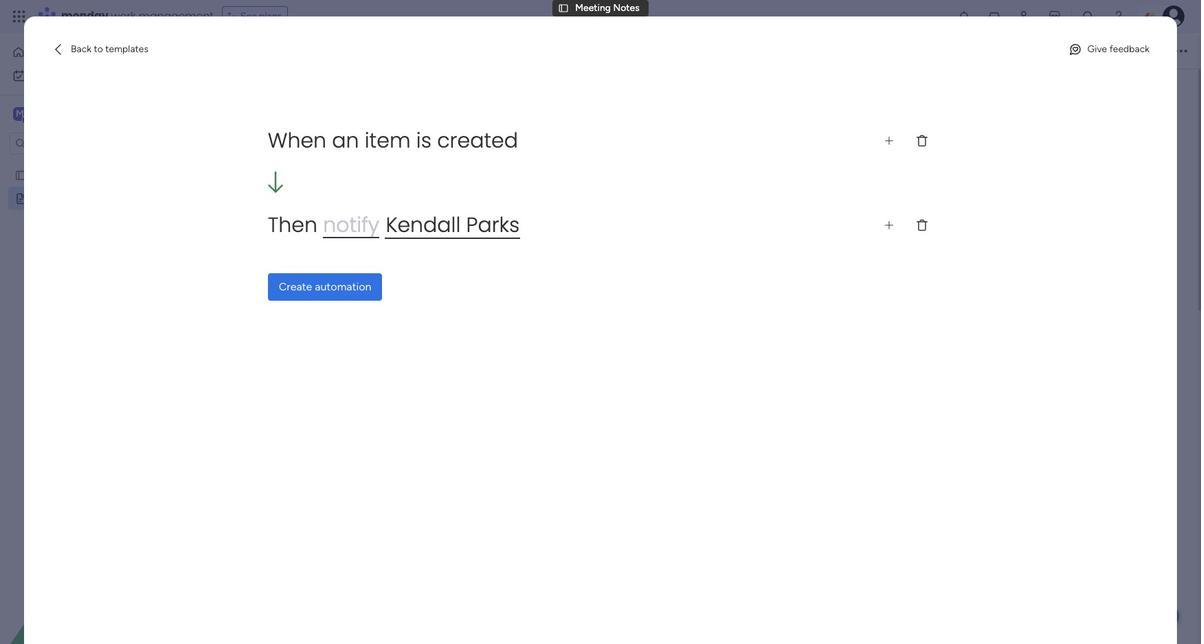 Task type: describe. For each thing, give the bounding box(es) containing it.
main workspace
[[32, 107, 113, 120]]

2 2 image from the top
[[456, 474, 460, 478]]

notes inside "list box"
[[70, 192, 97, 204]]

meeting inside "list box"
[[32, 192, 68, 204]]

work
[[111, 8, 136, 24]]

templates
[[105, 43, 148, 55]]

m
[[16, 108, 24, 120]]

give feedback button
[[1063, 38, 1155, 60]]

lottie animation element
[[0, 506, 175, 645]]

help image
[[1112, 10, 1126, 23]]

see plans button
[[222, 6, 288, 27]]

monday marketplace image
[[1048, 10, 1062, 23]]

give feedback
[[1088, 43, 1150, 55]]

management
[[139, 8, 214, 24]]

home link
[[8, 41, 167, 63]]

back to templates
[[71, 43, 148, 55]]

invite members image
[[1018, 10, 1032, 23]]

meeting notes inside field
[[422, 118, 600, 153]]

notifications image
[[957, 10, 971, 23]]

when
[[268, 126, 326, 156]]

workspace
[[58, 107, 113, 120]]

share
[[1131, 44, 1155, 56]]

share button
[[1105, 40, 1161, 62]]

main
[[32, 107, 56, 120]]

1 2 image from the top
[[456, 572, 460, 576]]

notify
[[323, 211, 379, 240]]

kendall parks
[[386, 211, 520, 240]]

to
[[94, 43, 103, 55]]

lottie animation image
[[0, 506, 175, 645]]

created
[[437, 126, 518, 156]]

monday
[[61, 8, 108, 24]]

see
[[240, 10, 257, 22]]

meeting notes list box
[[0, 160, 175, 396]]

give feedback link
[[1063, 38, 1155, 60]]



Task type: vqa. For each thing, say whether or not it's contained in the screenshot.
CANCEL button
no



Task type: locate. For each thing, give the bounding box(es) containing it.
kendall
[[386, 211, 461, 240]]

2 public board image from the top
[[14, 192, 27, 205]]

workspace selection element
[[13, 106, 115, 124]]

workspace image
[[13, 107, 27, 122]]

give
[[1088, 43, 1107, 55]]

plans
[[259, 10, 282, 22]]

home
[[30, 46, 56, 58]]

0 vertical spatial public board image
[[14, 168, 27, 181]]

create automation button
[[268, 274, 382, 301]]

3 2 image from the top
[[456, 495, 460, 499]]

automation
[[315, 281, 371, 294]]

notes
[[613, 2, 640, 14], [528, 118, 600, 153], [70, 192, 97, 204], [511, 225, 571, 251]]

search everything image
[[1082, 10, 1095, 23]]

option
[[0, 163, 175, 165]]

create automation
[[279, 281, 371, 294]]

2 image
[[456, 454, 460, 458], [456, 474, 460, 478], [456, 495, 460, 499], [456, 536, 460, 540]]

home option
[[8, 41, 167, 63]]

create
[[279, 281, 312, 294]]

kendall parks image
[[1163, 5, 1185, 27]]

notes inside field
[[528, 118, 600, 153]]

1 vertical spatial public board image
[[14, 192, 27, 205]]

see plans
[[240, 10, 282, 22]]

meeting
[[575, 2, 611, 14], [422, 118, 524, 153], [32, 192, 68, 204], [423, 225, 505, 251]]

back
[[71, 43, 91, 55]]

then
[[268, 211, 318, 240]]

when an item is created
[[268, 126, 518, 156]]

1 public board image from the top
[[14, 168, 27, 181]]

1 vertical spatial 2 image
[[456, 592, 460, 597]]

2 image
[[456, 572, 460, 576], [456, 592, 460, 597]]

select product image
[[12, 10, 26, 23]]

1 2 image from the top
[[456, 454, 460, 458]]

an
[[332, 126, 359, 156]]

4 2 image from the top
[[456, 536, 460, 540]]

0 vertical spatial 2 image
[[456, 572, 460, 576]]

parks
[[466, 211, 520, 240]]

public board image
[[14, 168, 27, 181], [14, 192, 27, 205]]

meeting notes
[[575, 2, 640, 14], [422, 118, 600, 153], [32, 192, 97, 204], [423, 225, 571, 251]]

then notify
[[268, 211, 379, 240]]

Meeting Notes field
[[419, 118, 604, 153]]

back to templates button
[[46, 38, 154, 60]]

is
[[416, 126, 432, 156]]

meeting inside field
[[422, 118, 524, 153]]

monday work management
[[61, 8, 214, 24]]

v2 ellipsis image
[[1175, 42, 1188, 60]]

item
[[365, 126, 411, 156]]

meeting notes inside "list box"
[[32, 192, 97, 204]]

2 2 image from the top
[[456, 592, 460, 597]]

feedback
[[1110, 43, 1150, 55]]

update feed image
[[988, 10, 1001, 23]]



